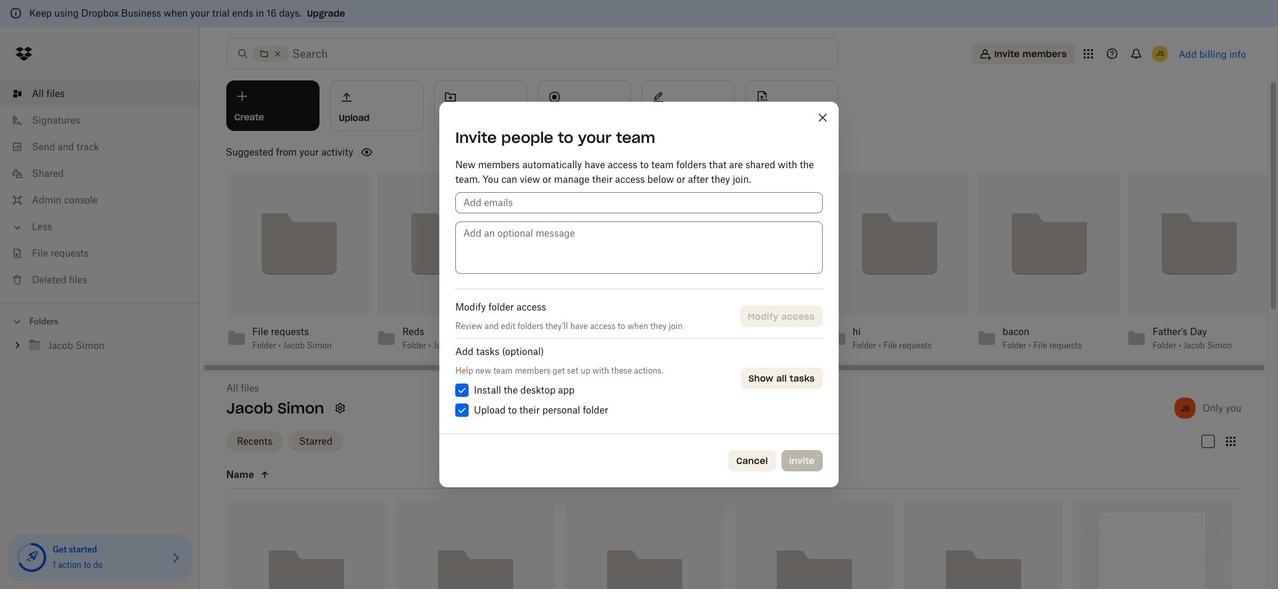 Task type: describe. For each thing, give the bounding box(es) containing it.
folder, file requests row
[[396, 503, 555, 590]]

Add emails text field
[[463, 196, 815, 210]]

folder, father's day row
[[227, 503, 386, 590]]

dropbox image
[[11, 41, 37, 67]]

folder, reds row
[[735, 503, 893, 590]]

Add an optional message text field
[[455, 222, 823, 274]]



Task type: vqa. For each thing, say whether or not it's contained in the screenshot.
The 1703238.Jpg button
no



Task type: locate. For each thing, give the bounding box(es) containing it.
alert
[[0, 0, 1278, 27]]

dialog
[[439, 102, 839, 488]]

less image
[[11, 221, 24, 234]]

list item
[[0, 81, 200, 107]]

file, _ getting started with dropbox paper.paper row
[[1073, 503, 1232, 590]]

list
[[0, 73, 200, 303]]

folder, mother's day row
[[566, 503, 724, 590]]

folder, send and track row
[[904, 503, 1063, 590]]



